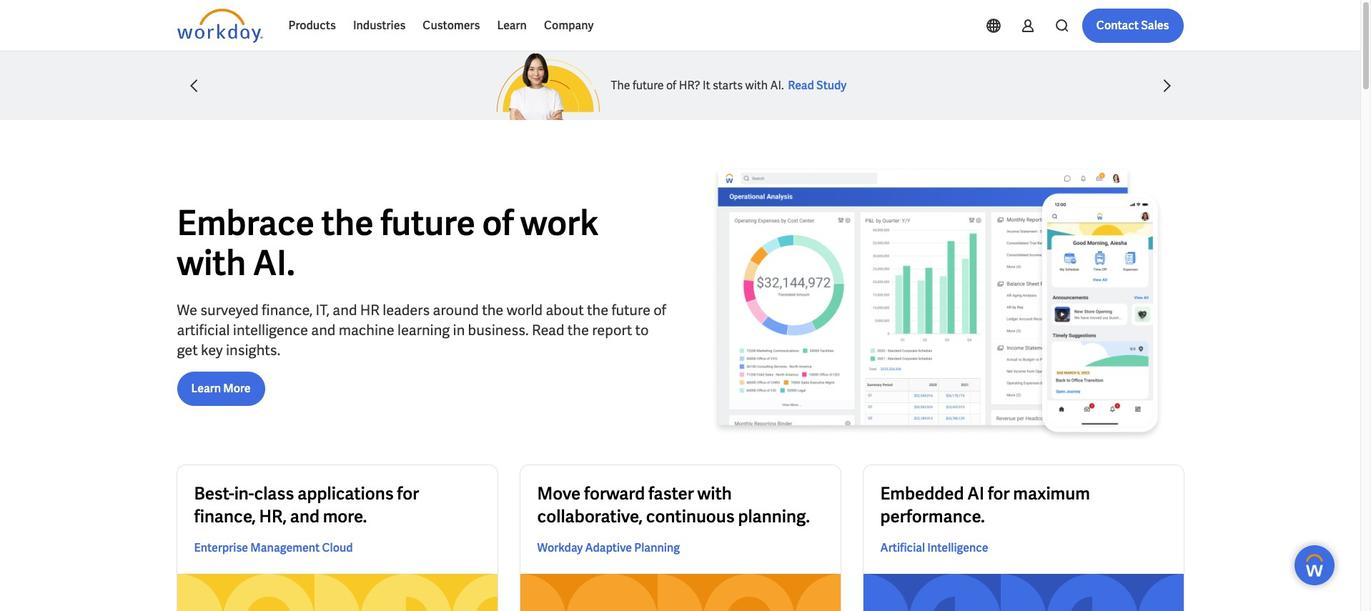 Task type: describe. For each thing, give the bounding box(es) containing it.
contact
[[1097, 18, 1139, 33]]

embedded
[[881, 483, 964, 505]]

ai. inside the embrace the future of work with ai.
[[253, 241, 295, 285]]

0 vertical spatial read
[[788, 78, 815, 93]]

it
[[703, 78, 711, 93]]

get
[[177, 341, 198, 359]]

company button
[[536, 9, 603, 43]]

faster
[[649, 483, 694, 505]]

it,
[[316, 301, 330, 319]]

learn more
[[191, 381, 251, 396]]

starts
[[713, 78, 743, 93]]

in-
[[234, 483, 254, 505]]

embedded ai for maximum performance.
[[881, 483, 1091, 528]]

workday adaptive planning link
[[537, 540, 680, 557]]

2 horizontal spatial with
[[746, 78, 768, 93]]

the inside the embrace the future of work with ai.
[[321, 201, 374, 245]]

machine
[[339, 321, 395, 339]]

hr
[[360, 301, 380, 319]]

future inside we surveyed finance, it, and hr leaders around the world about the future of artificial intelligence and machine learning in business. read the report to get key insights.
[[612, 301, 651, 319]]

contact sales link
[[1083, 9, 1184, 43]]

performance.
[[881, 506, 985, 528]]

read inside we surveyed finance, it, and hr leaders around the world about the future of artificial intelligence and machine learning in business. read the report to get key insights.
[[532, 321, 565, 339]]

the
[[611, 78, 631, 93]]

finance, inside we surveyed finance, it, and hr leaders around the world about the future of artificial intelligence and machine learning in business. read the report to get key insights.
[[262, 301, 313, 319]]

more
[[223, 381, 251, 396]]

work
[[521, 201, 599, 245]]

0 vertical spatial future
[[633, 78, 664, 93]]

go to the homepage image
[[177, 9, 263, 43]]

class
[[254, 483, 294, 505]]

hr?
[[679, 78, 701, 93]]

learn more link
[[177, 372, 265, 406]]

finance, inside best-in-class applications for finance, hr, and more.
[[194, 506, 256, 528]]

learning
[[398, 321, 450, 339]]

next announcement image
[[1158, 77, 1175, 94]]

customers
[[423, 18, 480, 33]]

with inside the embrace the future of work with ai.
[[177, 241, 246, 285]]

learn button
[[489, 9, 536, 43]]

planning
[[635, 541, 680, 556]]

planning.
[[738, 506, 810, 528]]

we surveyed finance, it, and hr leaders around the world about the future of artificial intelligence and machine learning in business. read the report to get key insights.
[[177, 301, 667, 359]]

study
[[817, 78, 847, 93]]

management
[[251, 541, 320, 556]]

products
[[289, 18, 336, 33]]

for inside best-in-class applications for finance, hr, and more.
[[397, 483, 419, 505]]

industries button
[[345, 9, 414, 43]]

woman with yellow sun behind her. image
[[497, 51, 600, 120]]

customers button
[[414, 9, 489, 43]]



Task type: locate. For each thing, give the bounding box(es) containing it.
continuous
[[646, 506, 735, 528]]

1 vertical spatial read
[[532, 321, 565, 339]]

forward
[[584, 483, 645, 505]]

leaders
[[383, 301, 430, 319]]

sales
[[1142, 18, 1170, 33]]

business.
[[468, 321, 529, 339]]

industries
[[353, 18, 406, 33]]

ai. right starts
[[771, 78, 784, 93]]

with inside move forward faster with collaborative, continuous planning.
[[698, 483, 732, 505]]

workday
[[537, 541, 583, 556]]

2 vertical spatial with
[[698, 483, 732, 505]]

1 vertical spatial of
[[482, 201, 514, 245]]

with up surveyed
[[177, 241, 246, 285]]

move
[[537, 483, 581, 505]]

1 horizontal spatial finance,
[[262, 301, 313, 319]]

read down about
[[532, 321, 565, 339]]

1 vertical spatial and
[[311, 321, 336, 339]]

workday adaptive planning
[[537, 541, 680, 556]]

contact sales
[[1097, 18, 1170, 33]]

and right hr,
[[290, 506, 320, 528]]

finance, down best-
[[194, 506, 256, 528]]

learn inside dropdown button
[[497, 18, 527, 33]]

surveyed
[[200, 301, 259, 319]]

and right it,
[[333, 301, 357, 319]]

of
[[667, 78, 677, 93], [482, 201, 514, 245], [654, 301, 667, 319]]

enterprise management cloud link
[[194, 540, 353, 557]]

more.
[[323, 506, 367, 528]]

1 horizontal spatial with
[[698, 483, 732, 505]]

key
[[201, 341, 223, 359]]

intelligence
[[928, 541, 989, 556]]

in
[[453, 321, 465, 339]]

1 vertical spatial ai.
[[253, 241, 295, 285]]

1 vertical spatial learn
[[191, 381, 221, 396]]

world
[[507, 301, 543, 319]]

maximum
[[1014, 483, 1091, 505]]

learn
[[497, 18, 527, 33], [191, 381, 221, 396]]

1 horizontal spatial for
[[988, 483, 1010, 505]]

artificial
[[881, 541, 926, 556]]

and
[[333, 301, 357, 319], [311, 321, 336, 339], [290, 506, 320, 528]]

to
[[636, 321, 649, 339]]

read
[[788, 78, 815, 93], [532, 321, 565, 339]]

cloud
[[322, 541, 353, 556]]

learn for learn more
[[191, 381, 221, 396]]

for
[[397, 483, 419, 505], [988, 483, 1010, 505]]

applications
[[298, 483, 394, 505]]

best-
[[194, 483, 234, 505]]

move forward faster with collaborative, continuous planning.
[[537, 483, 810, 528]]

read study link
[[784, 77, 851, 94]]

0 horizontal spatial finance,
[[194, 506, 256, 528]]

0 vertical spatial with
[[746, 78, 768, 93]]

best-in-class applications for finance, hr, and more.
[[194, 483, 419, 528]]

of inside the embrace the future of work with ai.
[[482, 201, 514, 245]]

products button
[[280, 9, 345, 43]]

desktop view of financial management operational analysis dashboard showing operating expenses by cost center and mobile view of human capital management home screen showing suggested tasks and announcements. image
[[692, 166, 1184, 443]]

2 vertical spatial future
[[612, 301, 651, 319]]

adaptive
[[585, 541, 632, 556]]

of inside we surveyed finance, it, and hr leaders around the world about the future of artificial intelligence and machine learning in business. read the report to get key insights.
[[654, 301, 667, 319]]

artificial intelligence link
[[881, 540, 989, 557]]

we
[[177, 301, 197, 319]]

and down it,
[[311, 321, 336, 339]]

embrace the future of work with ai.
[[177, 201, 599, 285]]

learn left company
[[497, 18, 527, 33]]

enterprise
[[194, 541, 248, 556]]

around
[[433, 301, 479, 319]]

learn left more
[[191, 381, 221, 396]]

ai.
[[771, 78, 784, 93], [253, 241, 295, 285]]

artificial intelligence
[[881, 541, 989, 556]]

for right the applications
[[397, 483, 419, 505]]

2 vertical spatial of
[[654, 301, 667, 319]]

0 vertical spatial of
[[667, 78, 677, 93]]

for inside embedded ai for maximum performance.
[[988, 483, 1010, 505]]

artificial
[[177, 321, 230, 339]]

1 vertical spatial finance,
[[194, 506, 256, 528]]

1 horizontal spatial ai.
[[771, 78, 784, 93]]

learn for learn
[[497, 18, 527, 33]]

0 horizontal spatial with
[[177, 241, 246, 285]]

0 vertical spatial and
[[333, 301, 357, 319]]

intelligence
[[233, 321, 308, 339]]

enterprise management cloud
[[194, 541, 353, 556]]

finance,
[[262, 301, 313, 319], [194, 506, 256, 528]]

report
[[592, 321, 633, 339]]

0 vertical spatial finance,
[[262, 301, 313, 319]]

and inside best-in-class applications for finance, hr, and more.
[[290, 506, 320, 528]]

ai
[[968, 483, 985, 505]]

0 vertical spatial learn
[[497, 18, 527, 33]]

the future of hr? it starts with ai. read study
[[611, 78, 847, 93]]

0 horizontal spatial for
[[397, 483, 419, 505]]

with up continuous
[[698, 483, 732, 505]]

for right 'ai'
[[988, 483, 1010, 505]]

with
[[746, 78, 768, 93], [177, 241, 246, 285], [698, 483, 732, 505]]

0 horizontal spatial read
[[532, 321, 565, 339]]

0 vertical spatial ai.
[[771, 78, 784, 93]]

0 horizontal spatial learn
[[191, 381, 221, 396]]

ai. up surveyed
[[253, 241, 295, 285]]

future
[[633, 78, 664, 93], [381, 201, 476, 245], [612, 301, 651, 319]]

2 vertical spatial and
[[290, 506, 320, 528]]

hr,
[[259, 506, 287, 528]]

1 vertical spatial with
[[177, 241, 246, 285]]

company
[[544, 18, 594, 33]]

1 horizontal spatial learn
[[497, 18, 527, 33]]

2 for from the left
[[988, 483, 1010, 505]]

previous announcement image
[[186, 77, 203, 94]]

collaborative,
[[537, 506, 643, 528]]

insights.
[[226, 341, 281, 359]]

1 for from the left
[[397, 483, 419, 505]]

1 horizontal spatial read
[[788, 78, 815, 93]]

about
[[546, 301, 584, 319]]

1 vertical spatial future
[[381, 201, 476, 245]]

with right starts
[[746, 78, 768, 93]]

the
[[321, 201, 374, 245], [482, 301, 504, 319], [587, 301, 609, 319], [568, 321, 589, 339]]

embrace
[[177, 201, 315, 245]]

finance, up the 'intelligence'
[[262, 301, 313, 319]]

future inside the embrace the future of work with ai.
[[381, 201, 476, 245]]

0 horizontal spatial ai.
[[253, 241, 295, 285]]

read left study
[[788, 78, 815, 93]]



Task type: vqa. For each thing, say whether or not it's contained in the screenshot.
intelligence at the left
yes



